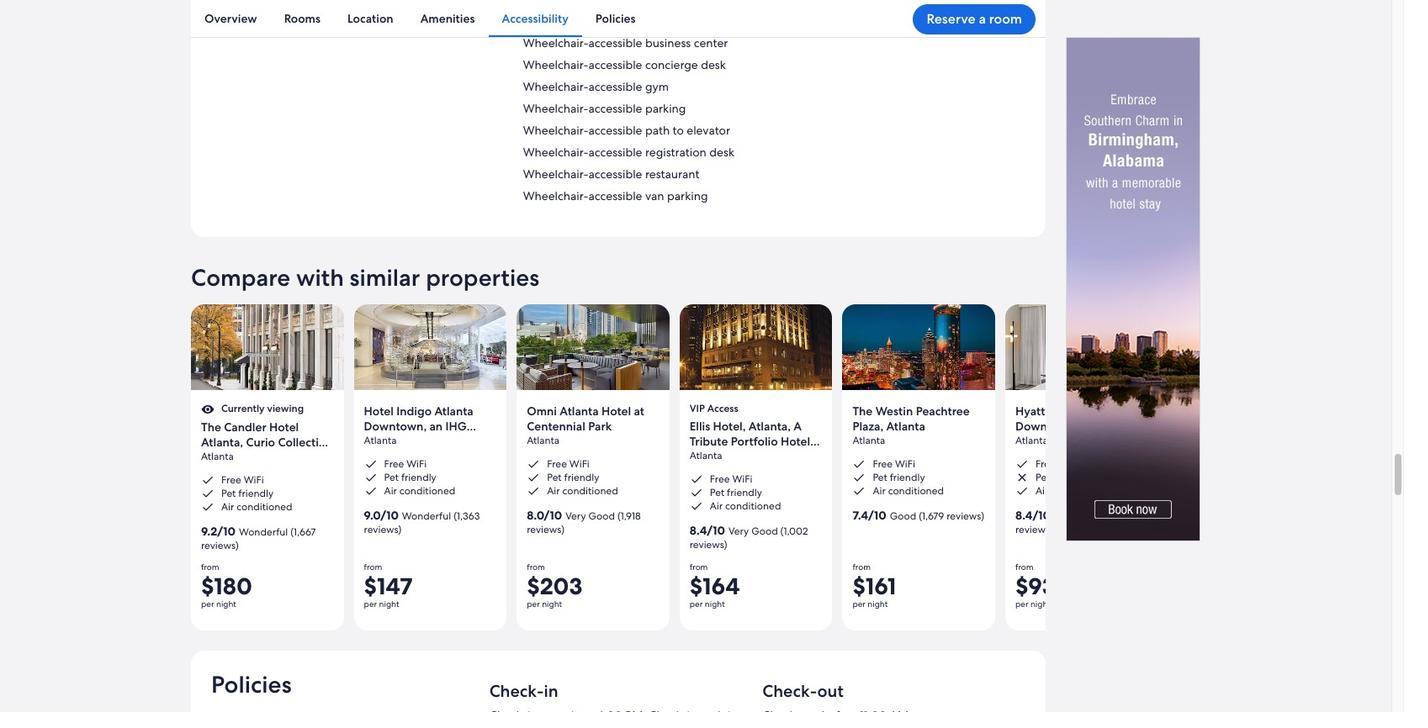 Task type: vqa. For each thing, say whether or not it's contained in the screenshot.
xsmall image inside 4 out of 30 element
yes



Task type: locate. For each thing, give the bounding box(es) containing it.
good inside very good (4,925 reviews)
[[1078, 510, 1104, 524]]

air conditioned up wonderful (1,363 reviews)
[[384, 485, 456, 498]]

wonderful left (1,363
[[402, 510, 451, 524]]

from down the "very good (1,002 reviews)"
[[690, 562, 708, 573]]

8.0/10
[[527, 508, 562, 524]]

pet inside 6 out of 30 "element"
[[1036, 471, 1051, 485]]

policies
[[596, 11, 636, 26], [211, 670, 292, 700]]

good
[[589, 510, 615, 524], [890, 510, 917, 524], [1078, 510, 1104, 524], [752, 525, 778, 539]]

hotel,
[[713, 419, 746, 434]]

reviews) for very good (1,002 reviews)
[[690, 539, 728, 552]]

collection
[[278, 435, 333, 450]]

3 list from the left
[[768, 0, 1026, 13]]

1 vertical spatial wonderful
[[239, 526, 288, 539]]

from inside from $180 per night
[[201, 562, 219, 573]]

wifi inside 5 out of 30 element
[[896, 458, 916, 471]]

friendly for $203
[[564, 471, 600, 485]]

from down 9.0/10
[[364, 562, 382, 573]]

reviews) right (1,679
[[947, 510, 985, 524]]

free inside the '3 out of 30' element
[[547, 458, 567, 471]]

2 list from the left
[[490, 0, 748, 217]]

(1,918
[[618, 510, 641, 524]]

by inside the candler hotel atlanta, curio collection by hilton
[[201, 450, 215, 465]]

conditioned up 7.4/10 good (1,679 reviews)
[[889, 485, 944, 498]]

reviews) inside the "very good (1,002 reviews)"
[[690, 539, 728, 552]]

air inside 6 out of 30 "element"
[[1036, 485, 1049, 498]]

from $147 per night
[[364, 562, 413, 610]]

air conditioned for $161
[[873, 485, 944, 498]]

air up the "very good (1,002 reviews)"
[[710, 500, 723, 514]]

5 accessible from the top
[[589, 123, 643, 138]]

good left (1,679
[[890, 510, 917, 524]]

by down ellis
[[690, 450, 704, 465]]

2 exterior image from the left
[[354, 305, 507, 391]]

$161
[[853, 571, 897, 602]]

4 night from the left
[[705, 599, 725, 610]]

very
[[566, 510, 586, 524], [1055, 510, 1075, 524], [729, 525, 749, 539]]

reviews) up from $93 per night
[[1016, 524, 1054, 537]]

night inside the from $203 per night
[[542, 599, 562, 610]]

1 vertical spatial desk
[[710, 145, 735, 160]]

air conditioned for $203
[[547, 485, 619, 498]]

atlanta down ellis
[[690, 450, 723, 463]]

wifi down the westin peachtree plaza, atlanta atlanta
[[896, 458, 916, 471]]

from inside "from $161 per night"
[[853, 562, 871, 573]]

night inside "from $161 per night"
[[868, 599, 888, 610]]

atlanta down 'omni'
[[527, 434, 560, 448]]

3 from from the left
[[527, 562, 545, 573]]

candler
[[224, 420, 267, 435]]

pet up 9.0/10
[[384, 471, 399, 485]]

list
[[191, 0, 1046, 37], [490, 0, 748, 217], [768, 0, 1026, 13]]

free down hilton
[[221, 474, 241, 487]]

1 horizontal spatial policies
[[596, 11, 636, 26]]

1 from from the left
[[201, 562, 219, 573]]

pet inside '2 out of 30' element
[[384, 471, 399, 485]]

wifi inside the '3 out of 30' element
[[570, 458, 590, 471]]

wifi inside 6 out of 30 "element"
[[1059, 458, 1079, 471]]

0 horizontal spatial path
[[565, 13, 589, 29]]

1 horizontal spatial path
[[646, 123, 670, 138]]

wheelchair-
[[523, 35, 589, 50], [523, 57, 589, 72], [523, 79, 589, 94], [523, 101, 589, 116], [523, 123, 589, 138], [523, 145, 589, 160], [523, 167, 589, 182], [523, 188, 589, 204]]

out
[[818, 681, 844, 702]]

(1,667
[[291, 526, 316, 539]]

pet inside the '3 out of 30' element
[[547, 471, 562, 485]]

in
[[544, 681, 559, 702]]

very inside the "very good (1,002 reviews)"
[[729, 525, 749, 539]]

night
[[216, 599, 236, 610], [379, 599, 399, 610], [542, 599, 562, 610], [705, 599, 725, 610], [868, 599, 888, 610], [1031, 599, 1051, 610]]

conditioned for $93
[[1052, 485, 1107, 498]]

8.4/10 up from $164 per night
[[690, 524, 725, 539]]

from $180 per night
[[201, 562, 252, 610]]

0 horizontal spatial the
[[201, 420, 221, 435]]

the left the "candler"
[[201, 420, 221, 435]]

atlanta, inside the candler hotel atlanta, curio collection by hilton
[[201, 435, 243, 450]]

free down "downtown,"
[[384, 458, 404, 471]]

by left hilton
[[201, 450, 215, 465]]

policies inside list
[[596, 11, 636, 26]]

pet down downtown
[[1036, 471, 1051, 485]]

1 out of 30 element
[[191, 305, 344, 631]]

0 horizontal spatial check-
[[490, 681, 544, 702]]

compare
[[191, 263, 291, 293]]

very good (1,002 reviews)
[[690, 525, 808, 552]]

conditioned up wonderful (1,667 reviews)
[[237, 501, 293, 514]]

air conditioned for $93
[[1036, 485, 1107, 498]]

hotel inside the candler hotel atlanta, curio collection by hilton
[[269, 420, 299, 435]]

2 horizontal spatial very
[[1055, 510, 1075, 524]]

good left (1,002
[[752, 525, 778, 539]]

0 horizontal spatial wonderful
[[239, 526, 288, 539]]

free wifi down hilton
[[221, 474, 264, 487]]

6 accessible from the top
[[589, 145, 643, 160]]

3 per from the left
[[527, 599, 540, 610]]

pet friendly inside 5 out of 30 element
[[873, 471, 926, 485]]

free down centennial
[[547, 458, 567, 471]]

2 per from the left
[[364, 599, 377, 610]]

good inside very good (1,918 reviews)
[[589, 510, 615, 524]]

omni
[[527, 404, 557, 419]]

2 night from the left
[[379, 599, 399, 610]]

wifi inside 4 out of 30 element
[[733, 473, 753, 487]]

air conditioned inside '2 out of 30' element
[[384, 485, 456, 498]]

1 accessible from the top
[[589, 35, 643, 50]]

friendly for $147
[[401, 471, 437, 485]]

wonderful inside wonderful (1,363 reviews)
[[402, 510, 451, 524]]

the left the westin
[[853, 404, 873, 419]]

exterior image for $161
[[843, 305, 996, 391]]

pet friendly up very good (4,925 reviews) at the bottom right of page
[[1036, 471, 1088, 485]]

free wifi inside 6 out of 30 "element"
[[1036, 458, 1079, 471]]

pet friendly for $203
[[547, 471, 600, 485]]

air conditioned inside 4 out of 30 element
[[710, 500, 781, 514]]

good left (1,918
[[589, 510, 615, 524]]

per for $147
[[364, 599, 377, 610]]

pet up "7.4/10"
[[873, 471, 888, 485]]

$203
[[527, 571, 583, 602]]

wifi right next property image
[[1059, 458, 1079, 471]]

per inside from $93 per night
[[1016, 599, 1029, 610]]

from for $161
[[853, 562, 871, 573]]

atlanta down the "candler"
[[201, 450, 234, 464]]

from $161 per night
[[853, 562, 897, 610]]

air conditioned inside the '3 out of 30' element
[[547, 485, 619, 498]]

reviews) up from $180 per night
[[201, 539, 239, 553]]

from $93 per night
[[1016, 562, 1056, 610]]

per
[[201, 599, 214, 610], [364, 599, 377, 610], [527, 599, 540, 610], [690, 599, 703, 610], [853, 599, 866, 610], [1016, 599, 1029, 610]]

pet friendly down 'marriott'
[[710, 487, 763, 500]]

atlanta down the westin
[[853, 434, 886, 448]]

wonderful inside wonderful (1,667 reviews)
[[239, 526, 288, 539]]

from inside from $164 per night
[[690, 562, 708, 573]]

very good (4,925 reviews)
[[1016, 510, 1135, 537]]

night inside from $93 per night
[[1031, 599, 1051, 610]]

5 out of 30 element
[[843, 305, 996, 631]]

3 accessible from the top
[[589, 79, 643, 94]]

reviews) inside 7.4/10 good (1,679 reviews)
[[947, 510, 985, 524]]

ellis
[[690, 419, 711, 434]]

pet inside the 1 out of 30 'element'
[[221, 487, 236, 501]]

desk down elevator
[[710, 145, 735, 160]]

0 horizontal spatial policies
[[211, 670, 292, 700]]

free for $161
[[873, 458, 893, 471]]

per for $203
[[527, 599, 540, 610]]

0 vertical spatial desk
[[701, 57, 726, 72]]

rooms link
[[271, 0, 334, 37]]

free inside 5 out of 30 element
[[873, 458, 893, 471]]

friendly up very good (4,925 reviews) at the bottom right of page
[[1053, 471, 1088, 485]]

hotel left 'an'
[[364, 434, 394, 450]]

3 night from the left
[[542, 599, 562, 610]]

free down plaza, on the right bottom of the page
[[873, 458, 893, 471]]

1 horizontal spatial the
[[853, 404, 873, 419]]

reviews) up from $164 per night
[[690, 539, 728, 552]]

air conditioned up 7.4/10 good (1,679 reviews)
[[873, 485, 944, 498]]

list containing overview
[[191, 0, 1046, 37]]

from inside from $93 per night
[[1016, 562, 1034, 573]]

from inside from $147 per night
[[364, 562, 382, 573]]

air up 9.2/10
[[221, 501, 234, 514]]

air inside the 1 out of 30 'element'
[[221, 501, 234, 514]]

currently
[[221, 402, 265, 416]]

very for $203
[[566, 510, 586, 524]]

hotel right portfolio
[[781, 434, 811, 450]]

free wifi down "downtown,"
[[384, 458, 427, 471]]

0 vertical spatial wonderful
[[402, 510, 451, 524]]

0 vertical spatial parking
[[646, 101, 686, 116]]

pet friendly up 7.4/10 good (1,679 reviews)
[[873, 471, 926, 485]]

atlanta right 'omni'
[[560, 404, 599, 419]]

wifi inside '2 out of 30' element
[[407, 458, 427, 471]]

from for $203
[[527, 562, 545, 573]]

wonderful left (1,667
[[239, 526, 288, 539]]

pet friendly inside '2 out of 30' element
[[384, 471, 437, 485]]

compare with similar properties
[[191, 263, 540, 293]]

air conditioned up very good (4,925 reviews) at the bottom right of page
[[1036, 485, 1107, 498]]

conditioned up the "very good (1,002 reviews)"
[[726, 500, 781, 514]]

1 vertical spatial policies
[[211, 670, 292, 700]]

2 from from the left
[[364, 562, 382, 573]]

very inside very good (1,918 reviews)
[[566, 510, 586, 524]]

conditioned inside '2 out of 30' element
[[400, 485, 456, 498]]

pet up 8.0/10
[[547, 471, 562, 485]]

free
[[384, 458, 404, 471], [547, 458, 567, 471], [873, 458, 893, 471], [1036, 458, 1056, 471], [710, 473, 730, 487], [221, 474, 241, 487]]

pet friendly inside 6 out of 30 "element"
[[1036, 471, 1088, 485]]

path right "lit"
[[565, 13, 589, 29]]

atlanta right the indigo
[[435, 404, 474, 419]]

conditioned inside 5 out of 30 element
[[889, 485, 944, 498]]

hyatt
[[1016, 404, 1046, 419]]

1 list from the left
[[191, 0, 1046, 37]]

night inside from $147 per night
[[379, 599, 399, 610]]

6 night from the left
[[1031, 599, 1051, 610]]

wifi down 'marriott'
[[733, 473, 753, 487]]

per inside from $164 per night
[[690, 599, 703, 610]]

pet friendly inside the '3 out of 30' element
[[547, 471, 600, 485]]

air down next property image
[[1036, 485, 1049, 498]]

8.4/10 for very good (1,002 reviews)
[[690, 524, 725, 539]]

friendly inside 6 out of 30 "element"
[[1053, 471, 1088, 485]]

reviews) for 7.4/10 good (1,679 reviews)
[[947, 510, 985, 524]]

free wifi inside '2 out of 30' element
[[384, 458, 427, 471]]

conditioned up very good (4,925 reviews) at the bottom right of page
[[1052, 485, 1107, 498]]

0 horizontal spatial to
[[592, 13, 603, 29]]

similar
[[350, 263, 420, 293]]

air up 8.0/10
[[547, 485, 560, 498]]

path up registration
[[646, 123, 670, 138]]

5 per from the left
[[853, 599, 866, 610]]

1 horizontal spatial 8.4/10
[[1016, 508, 1051, 524]]

reviews) for very good (1,918 reviews)
[[527, 524, 565, 537]]

night for $147
[[379, 599, 399, 610]]

free wifi
[[384, 458, 427, 471], [547, 458, 590, 471], [873, 458, 916, 471], [1036, 458, 1079, 471], [710, 473, 753, 487], [221, 474, 264, 487]]

6 wheelchair- from the top
[[523, 145, 589, 160]]

concierge
[[646, 57, 698, 72]]

free down 'marriott'
[[710, 473, 730, 487]]

8.4/10 for very good (4,925 reviews)
[[1016, 508, 1051, 524]]

friendly inside '2 out of 30' element
[[401, 471, 437, 485]]

from down "7.4/10"
[[853, 562, 871, 573]]

0 horizontal spatial 8.4/10
[[690, 524, 725, 539]]

air conditioned inside 6 out of 30 "element"
[[1036, 485, 1107, 498]]

desk down center
[[701, 57, 726, 72]]

8.4/10 down next property image
[[1016, 508, 1051, 524]]

night inside from $180 per night
[[216, 599, 236, 610]]

wifi down hilton
[[244, 474, 264, 487]]

0 horizontal spatial atlanta,
[[201, 435, 243, 450]]

hotel left at
[[602, 404, 631, 419]]

per inside the from $203 per night
[[527, 599, 540, 610]]

pet friendly up wonderful (1,363 reviews)
[[384, 471, 437, 485]]

1 horizontal spatial to
[[673, 123, 684, 138]]

very right 8.0/10
[[566, 510, 586, 524]]

path
[[565, 13, 589, 29], [646, 123, 670, 138]]

air conditioned inside the 1 out of 30 'element'
[[221, 501, 293, 514]]

friendly inside 5 out of 30 element
[[890, 471, 926, 485]]

parking down restaurant at left top
[[668, 188, 708, 204]]

free inside 4 out of 30 element
[[710, 473, 730, 487]]

1 night from the left
[[216, 599, 236, 610]]

air up "7.4/10"
[[873, 485, 886, 498]]

1 check- from the left
[[490, 681, 544, 702]]

friendly for $93
[[1053, 471, 1088, 485]]

2 horizontal spatial exterior image
[[843, 305, 996, 391]]

wifi inside the 1 out of 30 'element'
[[244, 474, 264, 487]]

atlanta right regency
[[1098, 404, 1137, 419]]

pet friendly for $93
[[1036, 471, 1088, 485]]

wonderful for 9.0/10
[[402, 510, 451, 524]]

parking down gym
[[646, 101, 686, 116]]

hilton
[[218, 450, 251, 465]]

hotel left the indigo
[[364, 404, 394, 419]]

check-out
[[763, 681, 844, 702]]

xsmall image
[[201, 403, 221, 416], [364, 458, 378, 471], [527, 458, 541, 471], [527, 471, 541, 485], [1016, 471, 1029, 485], [527, 485, 541, 498], [853, 485, 866, 498], [690, 487, 704, 500], [201, 501, 215, 514]]

the inside the westin peachtree plaza, atlanta atlanta
[[853, 404, 873, 419]]

pet for $93
[[1036, 471, 1051, 485]]

6 per from the left
[[1016, 599, 1029, 610]]

air inside 5 out of 30 element
[[873, 485, 886, 498]]

marriott
[[706, 450, 752, 465]]

3 exterior image from the left
[[843, 305, 996, 391]]

7.4/10 good (1,679 reviews)
[[853, 508, 985, 524]]

free wifi inside the 1 out of 30 'element'
[[221, 474, 264, 487]]

friendly down hilton
[[238, 487, 274, 501]]

friendly up very good (1,918 reviews)
[[564, 471, 600, 485]]

the
[[853, 404, 873, 419], [201, 420, 221, 435]]

air up 9.0/10
[[384, 485, 397, 498]]

reviews) up from $147 per night
[[364, 524, 402, 537]]

exterior image for $147
[[354, 305, 507, 391]]

pet inside 5 out of 30 element
[[873, 471, 888, 485]]

2 wheelchair- from the top
[[523, 57, 589, 72]]

air conditioned inside 5 out of 30 element
[[873, 485, 944, 498]]

very down next property image
[[1055, 510, 1075, 524]]

1 horizontal spatial very
[[729, 525, 749, 539]]

accessible
[[589, 35, 643, 50], [589, 57, 643, 72], [589, 79, 643, 94], [589, 101, 643, 116], [589, 123, 643, 138], [589, 145, 643, 160], [589, 167, 643, 182], [589, 188, 643, 204]]

from inside the from $203 per night
[[527, 562, 545, 573]]

very inside very good (4,925 reviews)
[[1055, 510, 1075, 524]]

xsmall image
[[853, 458, 866, 471], [1016, 458, 1029, 471], [364, 471, 378, 485], [853, 471, 866, 485], [690, 473, 704, 487], [201, 474, 215, 487], [364, 485, 378, 498], [1016, 485, 1029, 498], [201, 487, 215, 501], [690, 500, 704, 514]]

wifi down "omni atlanta hotel at centennial park atlanta"
[[570, 458, 590, 471]]

exterior image up the indigo
[[354, 305, 507, 391]]

conditioned for $203
[[563, 485, 619, 498]]

by inside vip access ellis hotel, atlanta, a tribute portfolio hotel by marriott
[[690, 450, 704, 465]]

per inside from $180 per night
[[201, 599, 214, 610]]

free inside 6 out of 30 "element"
[[1036, 458, 1056, 471]]

conditioned
[[400, 485, 456, 498], [563, 485, 619, 498], [889, 485, 944, 498], [1052, 485, 1107, 498], [726, 500, 781, 514], [237, 501, 293, 514]]

from down 8.0/10
[[527, 562, 545, 573]]

6 from from the left
[[1016, 562, 1034, 573]]

per inside "from $161 per night"
[[853, 599, 866, 610]]

an
[[430, 419, 443, 434]]

1 horizontal spatial check-
[[763, 681, 818, 702]]

air conditioned
[[384, 485, 456, 498], [547, 485, 619, 498], [873, 485, 944, 498], [1036, 485, 1107, 498], [710, 500, 781, 514], [221, 501, 293, 514]]

4 accessible from the top
[[589, 101, 643, 116]]

8.4/10 inside 4 out of 30 element
[[690, 524, 725, 539]]

conditioned up very good (1,918 reviews)
[[563, 485, 619, 498]]

policies link
[[582, 0, 650, 37]]

(4,925
[[1107, 510, 1135, 524]]

friendly up wonderful (1,363 reviews)
[[401, 471, 437, 485]]

3 wheelchair- from the top
[[523, 79, 589, 94]]

night inside from $164 per night
[[705, 599, 725, 610]]

good inside the "very good (1,002 reviews)"
[[752, 525, 778, 539]]

pet
[[384, 471, 399, 485], [547, 471, 562, 485], [873, 471, 888, 485], [1036, 471, 1051, 485], [710, 487, 725, 500], [221, 487, 236, 501]]

from $164 per night
[[690, 562, 740, 610]]

list containing well-lit path to entrance
[[490, 0, 748, 217]]

1 vertical spatial to
[[673, 123, 684, 138]]

1 per from the left
[[201, 599, 214, 610]]

reviews) inside very good (1,918 reviews)
[[527, 524, 565, 537]]

conditioned inside the 1 out of 30 'element'
[[237, 501, 293, 514]]

wifi for $147
[[407, 458, 427, 471]]

reviews) up the from $203 per night
[[527, 524, 565, 537]]

atlanta, left curio
[[201, 435, 243, 450]]

1 horizontal spatial wonderful
[[402, 510, 451, 524]]

1 by from the left
[[690, 450, 704, 465]]

the for the westin peachtree plaza, atlanta atlanta
[[853, 404, 873, 419]]

$180
[[201, 571, 252, 602]]

atlanta
[[435, 404, 474, 419], [560, 404, 599, 419], [1098, 404, 1137, 419], [887, 419, 926, 434], [364, 434, 397, 448], [527, 434, 560, 448], [853, 434, 886, 448], [1016, 434, 1049, 448], [690, 450, 723, 463], [201, 450, 234, 464]]

exterior image up peachtree
[[843, 305, 996, 391]]

the inside the candler hotel atlanta, curio collection by hilton
[[201, 420, 221, 435]]

1 vertical spatial parking
[[668, 188, 708, 204]]

free down downtown
[[1036, 458, 1056, 471]]

air
[[384, 485, 397, 498], [547, 485, 560, 498], [873, 485, 886, 498], [1036, 485, 1049, 498], [710, 500, 723, 514], [221, 501, 234, 514]]

conditioned inside 6 out of 30 "element"
[[1052, 485, 1107, 498]]

atlanta down hyatt
[[1016, 434, 1049, 448]]

(1,002
[[781, 525, 808, 539]]

with
[[296, 263, 344, 293]]

5 from from the left
[[853, 562, 871, 573]]

4 wheelchair- from the top
[[523, 101, 589, 116]]

(1,679
[[919, 510, 945, 524]]

desk
[[701, 57, 726, 72], [710, 145, 735, 160]]

from
[[201, 562, 219, 573], [364, 562, 382, 573], [527, 562, 545, 573], [690, 562, 708, 573], [853, 562, 871, 573], [1016, 562, 1034, 573]]

good inside 7.4/10 good (1,679 reviews)
[[890, 510, 917, 524]]

0 vertical spatial path
[[565, 13, 589, 29]]

free wifi inside 5 out of 30 element
[[873, 458, 916, 471]]

exterior image up currently viewing at the bottom left
[[191, 305, 344, 391]]

free wifi for $161
[[873, 458, 916, 471]]

conditioned for $161
[[889, 485, 944, 498]]

pet friendly down hilton
[[221, 487, 274, 501]]

wifi for $203
[[570, 458, 590, 471]]

1 horizontal spatial exterior image
[[354, 305, 507, 391]]

vip
[[690, 402, 705, 416]]

friendly inside the '3 out of 30' element
[[564, 471, 600, 485]]

entrance
[[606, 13, 653, 29]]

air conditioned up very good (1,918 reviews)
[[547, 485, 619, 498]]

hotel inside "omni atlanta hotel at centennial park atlanta"
[[602, 404, 631, 419]]

0 horizontal spatial by
[[201, 450, 215, 465]]

free wifi down 'marriott'
[[710, 473, 753, 487]]

conditioned up wonderful (1,363 reviews)
[[400, 485, 456, 498]]

exterior image
[[191, 305, 344, 391], [354, 305, 507, 391], [843, 305, 996, 391]]

(1,363
[[454, 510, 480, 524]]

hotel
[[364, 404, 394, 419], [602, 404, 631, 419], [269, 420, 299, 435], [364, 434, 394, 450], [781, 434, 811, 450]]

overview
[[205, 11, 257, 26]]

from down very good (4,925 reviews) at the bottom right of page
[[1016, 562, 1034, 573]]

air conditioned up wonderful (1,667 reviews)
[[221, 501, 293, 514]]

friendly up 7.4/10 good (1,679 reviews)
[[890, 471, 926, 485]]

hotel down viewing
[[269, 420, 299, 435]]

0 horizontal spatial very
[[566, 510, 586, 524]]

downtown
[[1016, 419, 1076, 434]]

properties
[[426, 263, 540, 293]]

atlanta down the indigo
[[364, 434, 397, 448]]

5 night from the left
[[868, 599, 888, 610]]

8.4/10
[[1016, 508, 1051, 524], [690, 524, 725, 539]]

0 horizontal spatial exterior image
[[191, 305, 344, 391]]

7 accessible from the top
[[589, 167, 643, 182]]

from for $164
[[690, 562, 708, 573]]

by
[[690, 450, 704, 465], [201, 450, 215, 465]]

air conditioned up the "very good (1,002 reviews)"
[[710, 500, 781, 514]]

1 horizontal spatial by
[[690, 450, 704, 465]]

friendly down 'marriott'
[[727, 487, 763, 500]]

air inside the '3 out of 30' element
[[547, 485, 560, 498]]

to up registration
[[673, 123, 684, 138]]

location
[[348, 11, 394, 26]]

air for $93
[[1036, 485, 1049, 498]]

pet down hilton
[[221, 487, 236, 501]]

free inside '2 out of 30' element
[[384, 458, 404, 471]]

4 from from the left
[[690, 562, 708, 573]]

check-
[[490, 681, 544, 702], [763, 681, 818, 702]]

pet friendly for $161
[[873, 471, 926, 485]]

air inside '2 out of 30' element
[[384, 485, 397, 498]]

free wifi inside 4 out of 30 element
[[710, 473, 753, 487]]

1 horizontal spatial atlanta,
[[749, 419, 791, 434]]

xsmall image inside '2 out of 30' element
[[364, 458, 378, 471]]

conditioned inside the '3 out of 30' element
[[563, 485, 619, 498]]

9.2/10
[[201, 524, 236, 539]]

0 vertical spatial policies
[[596, 11, 636, 26]]

2 by from the left
[[201, 450, 215, 465]]

air for $161
[[873, 485, 886, 498]]

1 exterior image from the left
[[191, 305, 344, 391]]

pet friendly
[[384, 471, 437, 485], [547, 471, 600, 485], [873, 471, 926, 485], [1036, 471, 1088, 485], [710, 487, 763, 500], [221, 487, 274, 501]]

reserve a room
[[927, 10, 1023, 27]]

2 check- from the left
[[763, 681, 818, 702]]

atlanta, left a
[[749, 419, 791, 434]]

4 per from the left
[[690, 599, 703, 610]]

8.4/10 inside 6 out of 30 "element"
[[1016, 508, 1051, 524]]

wifi down hotel indigo atlanta downtown, an ihg hotel
[[407, 458, 427, 471]]

good for 7.4/10 good (1,679 reviews)
[[890, 510, 917, 524]]

pet friendly inside the 1 out of 30 'element'
[[221, 487, 274, 501]]



Task type: describe. For each thing, give the bounding box(es) containing it.
wifi for $93
[[1059, 458, 1079, 471]]

air for $147
[[384, 485, 397, 498]]

currently viewing
[[221, 402, 304, 416]]

2 accessible from the top
[[589, 57, 643, 72]]

good for very good (1,002 reviews)
[[752, 525, 778, 539]]

night for $93
[[1031, 599, 1051, 610]]

hyatt regency atlanta downtown atlanta
[[1016, 404, 1137, 448]]

peachtree
[[916, 404, 970, 419]]

indigo
[[397, 404, 432, 419]]

night for $203
[[542, 599, 562, 610]]

downtown,
[[364, 419, 427, 434]]

center
[[694, 35, 728, 50]]

per for $161
[[853, 599, 866, 610]]

free wifi for $203
[[547, 458, 590, 471]]

reviews) inside wonderful (1,363 reviews)
[[364, 524, 402, 537]]

pet friendly inside 4 out of 30 element
[[710, 487, 763, 500]]

conditioned for $147
[[400, 485, 456, 498]]

9.0/10
[[364, 508, 399, 524]]

free for $93
[[1036, 458, 1056, 471]]

check-in
[[490, 681, 559, 702]]

xsmall image inside 5 out of 30 element
[[853, 485, 866, 498]]

wonderful (1,363 reviews)
[[364, 510, 480, 537]]

registration
[[646, 145, 707, 160]]

wifi for $161
[[896, 458, 916, 471]]

room
[[990, 10, 1023, 27]]

room image
[[1006, 305, 1159, 391]]

7 wheelchair- from the top
[[523, 167, 589, 182]]

3 out of 30 element
[[517, 305, 670, 631]]

per for $164
[[690, 599, 703, 610]]

reviews) inside wonderful (1,667 reviews)
[[201, 539, 239, 553]]

curio
[[246, 435, 275, 450]]

wonderful for 9.2/10
[[239, 526, 288, 539]]

reserve
[[927, 10, 976, 27]]

previous property image
[[181, 458, 201, 478]]

pet for $161
[[873, 471, 888, 485]]

friendly inside 4 out of 30 element
[[727, 487, 763, 500]]

atlanta inside hotel indigo atlanta downtown, an ihg hotel
[[435, 404, 474, 419]]

well-lit path to entrance wheelchair-accessible business center wheelchair-accessible concierge desk wheelchair-accessible gym wheelchair-accessible parking wheelchair-accessible path to elevator wheelchair-accessible registration desk wheelchair-accessible restaurant wheelchair-accessible van parking
[[523, 13, 735, 204]]

vip access ellis hotel, atlanta, a tribute portfolio hotel by marriott
[[690, 402, 811, 465]]

$93
[[1016, 571, 1056, 602]]

free wifi for $93
[[1036, 458, 1079, 471]]

air inside 4 out of 30 element
[[710, 500, 723, 514]]

centennial
[[527, 419, 586, 434]]

from $203 per night
[[527, 562, 583, 610]]

business
[[646, 35, 691, 50]]

hotel inside vip access ellis hotel, atlanta, a tribute portfolio hotel by marriott
[[781, 434, 811, 450]]

the for the candler hotel atlanta, curio collection by hilton
[[201, 420, 221, 435]]

rooms
[[284, 11, 321, 26]]

tribute
[[690, 434, 728, 450]]

the candler hotel atlanta, curio collection by hilton
[[201, 420, 333, 465]]

check- for in
[[490, 681, 544, 702]]

restaurant image
[[517, 305, 670, 391]]

pet friendly for $147
[[384, 471, 437, 485]]

from for $147
[[364, 562, 382, 573]]

friendly inside the 1 out of 30 'element'
[[238, 487, 274, 501]]

very for $93
[[1055, 510, 1075, 524]]

good for very good (1,918 reviews)
[[589, 510, 615, 524]]

viewing
[[267, 402, 304, 416]]

check- for out
[[763, 681, 818, 702]]

per for $180
[[201, 599, 214, 610]]

the westin peachtree plaza, atlanta atlanta
[[853, 404, 970, 448]]

amenities link
[[407, 0, 489, 37]]

access
[[708, 402, 739, 416]]

1 vertical spatial path
[[646, 123, 670, 138]]

a
[[794, 419, 802, 434]]

omni atlanta hotel at centennial park atlanta
[[527, 404, 645, 448]]

plaza,
[[853, 419, 884, 434]]

very good (1,918 reviews)
[[527, 510, 641, 537]]

overview link
[[191, 0, 271, 37]]

well-
[[523, 13, 552, 29]]

5 wheelchair- from the top
[[523, 123, 589, 138]]

wonderful (1,667 reviews)
[[201, 526, 316, 553]]

conditioned inside 4 out of 30 element
[[726, 500, 781, 514]]

xsmall image inside 6 out of 30 "element"
[[1016, 471, 1029, 485]]

accessibility link
[[489, 0, 582, 37]]

friendly for $161
[[890, 471, 926, 485]]

front of property - evening/night image
[[680, 305, 833, 391]]

from for $180
[[201, 562, 219, 573]]

gym
[[646, 79, 669, 94]]

a
[[979, 10, 986, 27]]

elevator
[[687, 123, 731, 138]]

accessibility
[[502, 11, 569, 26]]

ihg
[[446, 419, 467, 434]]

location link
[[334, 0, 407, 37]]

night for $161
[[868, 599, 888, 610]]

hotel indigo atlanta downtown, an ihg hotel
[[364, 404, 474, 450]]

8 wheelchair- from the top
[[523, 188, 589, 204]]

free for $147
[[384, 458, 404, 471]]

at
[[634, 404, 645, 419]]

free inside the 1 out of 30 'element'
[[221, 474, 241, 487]]

air conditioned for $147
[[384, 485, 456, 498]]

van
[[646, 188, 665, 204]]

lit
[[552, 13, 562, 29]]

regency
[[1049, 404, 1095, 419]]

portfolio
[[731, 434, 778, 450]]

atlanta right plaza, on the right bottom of the page
[[887, 419, 926, 434]]

atlanta inside 4 out of 30 element
[[690, 450, 723, 463]]

from for $93
[[1016, 562, 1034, 573]]

next property image
[[1036, 458, 1056, 478]]

park
[[588, 419, 612, 434]]

$147
[[364, 571, 413, 602]]

1 wheelchair- from the top
[[523, 35, 589, 50]]

4 out of 30 element
[[680, 305, 833, 631]]

per for $93
[[1016, 599, 1029, 610]]

pet for $147
[[384, 471, 399, 485]]

atlanta inside the 1 out of 30 'element'
[[201, 450, 234, 464]]

6 out of 30 element
[[1006, 305, 1159, 631]]

air for $203
[[547, 485, 560, 498]]

free for $203
[[547, 458, 567, 471]]

amenities
[[421, 11, 475, 26]]

night for $164
[[705, 599, 725, 610]]

7.4/10
[[853, 508, 887, 524]]

pet inside 4 out of 30 element
[[710, 487, 725, 500]]

atlanta, inside vip access ellis hotel, atlanta, a tribute portfolio hotel by marriott
[[749, 419, 791, 434]]

good for very good (4,925 reviews)
[[1078, 510, 1104, 524]]

free wifi for $147
[[384, 458, 427, 471]]

$164
[[690, 571, 740, 602]]

pet for $203
[[547, 471, 562, 485]]

2 out of 30 element
[[354, 305, 507, 631]]

reserve a room button
[[914, 4, 1036, 34]]

xsmall image inside 4 out of 30 element
[[690, 487, 704, 500]]

8 accessible from the top
[[589, 188, 643, 204]]

reviews) for very good (4,925 reviews)
[[1016, 524, 1054, 537]]

restaurant
[[646, 167, 700, 182]]

0 vertical spatial to
[[592, 13, 603, 29]]

night for $180
[[216, 599, 236, 610]]

westin
[[876, 404, 914, 419]]



